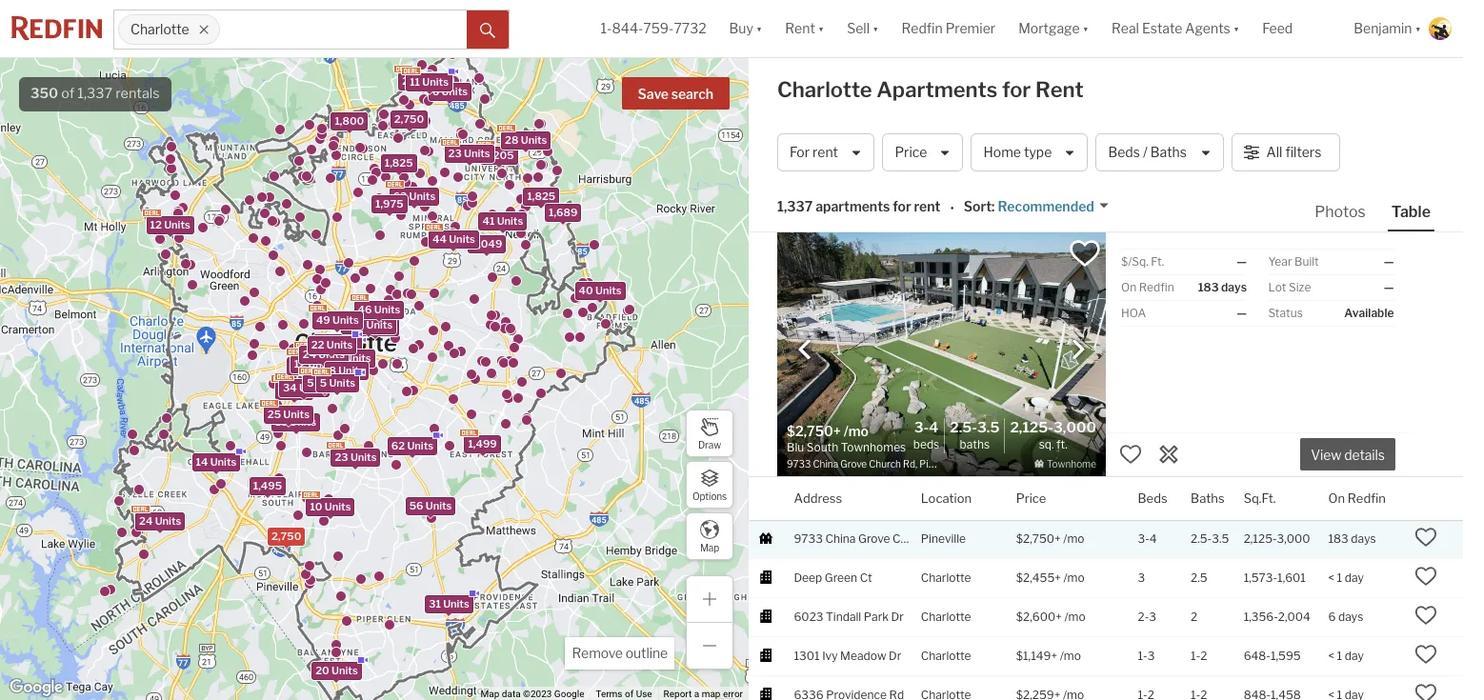 Task type: vqa. For each thing, say whether or not it's contained in the screenshot.


Task type: locate. For each thing, give the bounding box(es) containing it.
1,337 down for
[[778, 199, 813, 215]]

1 vertical spatial dr
[[889, 649, 902, 663]]

5 left 8
[[320, 377, 327, 390]]

for
[[1002, 77, 1031, 102], [893, 199, 912, 215]]

1 vertical spatial of
[[625, 689, 634, 700]]

5 down 273 units
[[307, 376, 314, 390]]

0 horizontal spatial on redfin
[[1122, 280, 1175, 294]]

rd
[[934, 531, 949, 546]]

6 ▾ from the left
[[1416, 20, 1422, 37]]

▾ for sell ▾
[[873, 20, 879, 37]]

beds / baths
[[1109, 144, 1187, 160]]

3.5 right 3-4 beds
[[978, 420, 1000, 437]]

1- right 1-3 on the right of page
[[1191, 649, 1201, 663]]

photos button
[[1311, 202, 1388, 230]]

charlotte for deep green ct
[[921, 570, 972, 585]]

baths right 3-4 beds
[[960, 437, 990, 452]]

tindall
[[826, 610, 862, 624]]

/mo for $2,600+
[[1065, 610, 1086, 624]]

1 vertical spatial 2,125-
[[1244, 531, 1277, 546]]

1 horizontal spatial 2.5-
[[1191, 531, 1212, 546]]

1 vertical spatial map
[[481, 689, 500, 700]]

feed
[[1263, 20, 1293, 37]]

baths right /
[[1151, 144, 1187, 160]]

1 vertical spatial 183 days
[[1329, 531, 1377, 546]]

4 left 2.5-3.5 baths
[[929, 420, 939, 437]]

2 vertical spatial beds
[[1138, 490, 1168, 506]]

1 vertical spatial on
[[1329, 490, 1346, 506]]

rent inside 1,337 apartments for rent •
[[914, 199, 941, 215]]

x-out this home image
[[1158, 443, 1181, 466]]

0 vertical spatial dr
[[892, 610, 904, 624]]

2 day from the top
[[1345, 649, 1365, 663]]

0 vertical spatial baths
[[1151, 144, 1187, 160]]

charlotte right park
[[921, 610, 972, 624]]

2,750
[[394, 112, 424, 126], [272, 530, 302, 543]]

rentals
[[116, 85, 160, 102]]

0 vertical spatial day
[[1345, 570, 1365, 585]]

1 vertical spatial 12
[[355, 320, 367, 334]]

3,000 inside "2,125-3,000 sq. ft."
[[1054, 420, 1097, 437]]

34 units
[[283, 381, 325, 395]]

2 1 from the top
[[1338, 649, 1343, 663]]

rent down mortgage ▾ button
[[1036, 77, 1084, 102]]

— up available
[[1384, 280, 1395, 294]]

view details button
[[1301, 439, 1396, 471]]

1 horizontal spatial 183
[[1329, 531, 1349, 546]]

1 horizontal spatial price
[[1017, 490, 1047, 506]]

2 horizontal spatial 1-
[[1191, 649, 1201, 663]]

dr right meadow at the right bottom
[[889, 649, 902, 663]]

3.5 for 2.5-3.5 baths
[[978, 420, 1000, 437]]

3- for 3-4 beds
[[914, 420, 929, 437]]

day
[[1345, 570, 1365, 585], [1345, 649, 1365, 663]]

0 horizontal spatial 1,825
[[385, 156, 413, 170]]

1 vertical spatial 6
[[1329, 610, 1336, 624]]

3.5 inside 2.5-3.5 baths
[[978, 420, 1000, 437]]

redfin down $/sq. ft.
[[1139, 280, 1175, 294]]

1,573-
[[1244, 570, 1278, 585]]

0 horizontal spatial price
[[895, 144, 928, 160]]

beds inside button
[[1109, 144, 1141, 160]]

3- down beds button
[[1138, 531, 1150, 546]]

3,000 for 2,125-3,000 sq. ft.
[[1054, 420, 1097, 437]]

map inside button
[[700, 542, 720, 553]]

1 < from the top
[[1329, 570, 1335, 585]]

days left lot at the top right
[[1222, 280, 1247, 294]]

2 horizontal spatial 2
[[1201, 649, 1208, 663]]

/mo right $2,455+
[[1064, 570, 1085, 585]]

2,125- for 2,125-3,000
[[1244, 531, 1277, 546]]

0 vertical spatial beds
[[1109, 144, 1141, 160]]

0 vertical spatial 24 units
[[402, 74, 444, 88]]

1 vertical spatial rent
[[1036, 77, 1084, 102]]

▾ right "mortgage"
[[1083, 20, 1089, 37]]

redfin down details
[[1348, 490, 1386, 506]]

5 units down 39
[[320, 377, 355, 390]]

rent right for
[[813, 144, 839, 160]]

1 vertical spatial beds
[[914, 437, 940, 452]]

2,049
[[472, 237, 503, 250]]

0 vertical spatial 3-
[[914, 420, 929, 437]]

on up the hoa in the top of the page
[[1122, 280, 1137, 294]]

report
[[664, 689, 692, 700]]

on
[[1122, 280, 1137, 294], [1329, 490, 1346, 506]]

3,000 up sq.
[[1054, 420, 1097, 437]]

/mo for $2,750+
[[1064, 531, 1085, 546]]

mortgage ▾ button
[[1007, 0, 1101, 57]]

— down table button at right top
[[1384, 254, 1395, 269]]

rent left the •
[[914, 199, 941, 215]]

5
[[307, 376, 314, 390], [320, 377, 327, 390]]

49 units
[[316, 313, 359, 326]]

on redfin down $/sq. ft.
[[1122, 280, 1175, 294]]

273 units
[[290, 359, 339, 372]]

year built
[[1269, 254, 1320, 269]]

/mo right $2,750+
[[1064, 531, 1085, 546]]

1 horizontal spatial redfin
[[1139, 280, 1175, 294]]

beds left 2.5-3.5 baths
[[914, 437, 940, 452]]

real estate agents ▾ link
[[1112, 0, 1240, 57]]

1- down 2-
[[1138, 649, 1148, 663]]

23 units down 6 units
[[448, 147, 490, 161]]

charlotte left remove charlotte image
[[131, 21, 189, 38]]

183 days down on redfin button
[[1329, 531, 1377, 546]]

— left status
[[1237, 306, 1247, 320]]

on redfin
[[1122, 280, 1175, 294], [1329, 490, 1386, 506]]

< down 6 days
[[1329, 649, 1335, 663]]

map button
[[686, 513, 734, 560]]

1 down 6 days
[[1338, 649, 1343, 663]]

dr
[[892, 610, 904, 624], [889, 649, 902, 663]]

map for map data ©2023 google
[[481, 689, 500, 700]]

status
[[1269, 306, 1303, 320]]

1- for 3
[[1138, 649, 1148, 663]]

0 horizontal spatial 6
[[432, 85, 439, 98]]

0 horizontal spatial 2,750
[[272, 530, 302, 543]]

2 < from the top
[[1329, 649, 1335, 663]]

1 horizontal spatial 2,125-
[[1244, 531, 1277, 546]]

2,750 down 11 at left top
[[394, 112, 424, 126]]

2 horizontal spatial 24
[[402, 74, 416, 88]]

2 for 2 units
[[321, 344, 328, 357]]

terms of use link
[[596, 689, 652, 700]]

price down charlotte apartments for rent
[[895, 144, 928, 160]]

1,825
[[385, 156, 413, 170], [527, 189, 556, 203]]

beds left /
[[1109, 144, 1141, 160]]

of right 350
[[61, 85, 75, 102]]

redfin left premier
[[902, 20, 943, 37]]

3 ▾ from the left
[[873, 20, 879, 37]]

56 units
[[409, 499, 452, 512]]

baths for 3.5
[[960, 437, 990, 452]]

759-
[[644, 20, 674, 37]]

— for built
[[1384, 254, 1395, 269]]

favorite this home image for 6 days
[[1415, 604, 1438, 627]]

0 vertical spatial 23 units
[[448, 147, 490, 161]]

1 horizontal spatial ft.
[[1151, 254, 1165, 269]]

1 horizontal spatial rent
[[914, 199, 941, 215]]

▾ right agents
[[1234, 20, 1240, 37]]

1- left 759-
[[601, 20, 612, 37]]

0 vertical spatial of
[[61, 85, 75, 102]]

1 horizontal spatial favorite this home image
[[1415, 643, 1438, 666]]

ft.
[[1151, 254, 1165, 269], [1057, 437, 1068, 452]]

submit search image
[[480, 23, 495, 38]]

4 down beds button
[[1150, 531, 1157, 546]]

▾ right sell
[[873, 20, 879, 37]]

0 horizontal spatial 1-
[[601, 20, 612, 37]]

0 horizontal spatial of
[[61, 85, 75, 102]]

/mo for $2,455+
[[1064, 570, 1085, 585]]

3,000
[[1054, 420, 1097, 437], [1277, 531, 1311, 546]]

lot
[[1269, 280, 1287, 294]]

10
[[310, 500, 323, 514]]

0 horizontal spatial ft.
[[1057, 437, 1068, 452]]

of left use
[[625, 689, 634, 700]]

0 vertical spatial favorite this home image
[[1120, 443, 1143, 466]]

options
[[693, 490, 727, 502]]

for right apartments
[[893, 199, 912, 215]]

41
[[483, 214, 495, 228]]

2 left 648-
[[1201, 649, 1208, 663]]

0 vertical spatial on
[[1122, 280, 1137, 294]]

0 vertical spatial 4
[[929, 420, 939, 437]]

1 horizontal spatial 23 units
[[448, 147, 490, 161]]

search
[[672, 86, 714, 102]]

pineville
[[921, 531, 966, 546]]

dr right park
[[892, 610, 904, 624]]

ft. right sq.
[[1057, 437, 1068, 452]]

1 horizontal spatial of
[[625, 689, 634, 700]]

day down 6 days
[[1345, 649, 1365, 663]]

1,825 up "63"
[[385, 156, 413, 170]]

sell
[[847, 20, 870, 37]]

1 vertical spatial 3,000
[[1277, 531, 1311, 546]]

— left year
[[1237, 254, 1247, 269]]

1 horizontal spatial 1-
[[1138, 649, 1148, 663]]

2 up "1-2"
[[1191, 610, 1198, 624]]

2.5- right 3-4 beds
[[950, 420, 978, 437]]

2 < 1 day from the top
[[1329, 649, 1365, 663]]

< 1 day for 648-1,595
[[1329, 649, 1365, 663]]

on inside button
[[1329, 490, 1346, 506]]

19
[[297, 360, 309, 373]]

charlotte right meadow at the right bottom
[[921, 649, 972, 663]]

2 horizontal spatial 24 units
[[402, 74, 444, 88]]

baths up the 2.5-3.5 in the bottom right of the page
[[1191, 490, 1225, 506]]

draw
[[698, 439, 721, 450]]

baths for /
[[1151, 144, 1187, 160]]

1- for 2
[[1191, 649, 1201, 663]]

6 days
[[1329, 610, 1364, 624]]

0 vertical spatial ft.
[[1151, 254, 1165, 269]]

charlotte down pineville
[[921, 570, 972, 585]]

$2,750+ /mo
[[1017, 531, 1085, 546]]

23 units
[[448, 147, 490, 161], [335, 451, 377, 464]]

2 inside map region
[[321, 344, 328, 357]]

price up $2,750+
[[1017, 490, 1047, 506]]

1 ▾ from the left
[[757, 20, 763, 37]]

/mo right $2,600+
[[1065, 610, 1086, 624]]

0 vertical spatial < 1 day
[[1329, 570, 1365, 585]]

0 vertical spatial 12 units
[[150, 218, 190, 232]]

/mo for $1,149+
[[1060, 649, 1081, 663]]

1,825 up 1,689
[[527, 189, 556, 203]]

hoa
[[1122, 306, 1147, 320]]

rent inside for rent button
[[813, 144, 839, 160]]

premier
[[946, 20, 996, 37]]

<
[[1329, 570, 1335, 585], [1329, 649, 1335, 663]]

0 vertical spatial 2,750
[[394, 112, 424, 126]]

2,125- up the 1,573-
[[1244, 531, 1277, 546]]

redfin inside button
[[902, 20, 943, 37]]

/mo right $1,149+
[[1060, 649, 1081, 663]]

0 horizontal spatial 5
[[307, 376, 314, 390]]

options button
[[686, 461, 734, 509]]

2 ▾ from the left
[[818, 20, 825, 37]]

1 vertical spatial 183
[[1329, 531, 1349, 546]]

charlotte up for rent button
[[778, 77, 873, 102]]

183 left lot at the top right
[[1198, 280, 1219, 294]]

6 right 11 at left top
[[432, 85, 439, 98]]

0 horizontal spatial 183
[[1198, 280, 1219, 294]]

0 vertical spatial 2
[[321, 344, 328, 357]]

1 vertical spatial 12 units
[[355, 320, 396, 334]]

15 up '3 units'
[[317, 336, 329, 350]]

3,000 up the 1,601
[[1277, 531, 1311, 546]]

4 for 3-4 beds
[[929, 420, 939, 437]]

12
[[150, 218, 162, 232], [355, 320, 367, 334], [294, 357, 306, 371]]

4 inside 3-4 beds
[[929, 420, 939, 437]]

ft. inside "2,125-3,000 sq. ft."
[[1057, 437, 1068, 452]]

24
[[402, 74, 416, 88], [303, 348, 316, 361], [139, 514, 153, 528]]

0 vertical spatial rent
[[786, 20, 816, 37]]

on redfin button
[[1329, 477, 1386, 520]]

2 units
[[321, 344, 356, 357]]

0 horizontal spatial price button
[[883, 133, 964, 172]]

0 vertical spatial redfin
[[902, 20, 943, 37]]

6 right the 2,004
[[1329, 610, 1336, 624]]

< right the 1,601
[[1329, 570, 1335, 585]]

3.5 down baths button
[[1212, 531, 1230, 546]]

rent
[[786, 20, 816, 37], [1036, 77, 1084, 102]]

0 horizontal spatial 2.5-
[[950, 420, 978, 437]]

2-3
[[1138, 610, 1157, 624]]

0 horizontal spatial 2,125-
[[1011, 420, 1054, 437]]

1 horizontal spatial 15
[[317, 336, 329, 350]]

1 vertical spatial price
[[1017, 490, 1047, 506]]

user photo image
[[1429, 17, 1452, 40]]

beds for beds / baths
[[1109, 144, 1141, 160]]

1 horizontal spatial 1,825
[[527, 189, 556, 203]]

2.5- up the 2.5
[[1191, 531, 1212, 546]]

days down on redfin button
[[1352, 531, 1377, 546]]

22 units
[[311, 339, 353, 352]]

table button
[[1388, 202, 1435, 232]]

23 units left the 62
[[335, 451, 377, 464]]

2 horizontal spatial redfin
[[1348, 490, 1386, 506]]

31
[[429, 598, 441, 611]]

0 vertical spatial map
[[700, 542, 720, 553]]

favorite this home image
[[1415, 526, 1438, 549], [1415, 565, 1438, 588], [1415, 604, 1438, 627], [1415, 682, 1438, 700]]

0 horizontal spatial rent
[[786, 20, 816, 37]]

3.5 for 2.5-3.5
[[1212, 531, 1230, 546]]

2 vertical spatial days
[[1339, 610, 1364, 624]]

23 up 10 units
[[335, 451, 348, 464]]

2 vertical spatial 12 units
[[294, 357, 334, 371]]

heading
[[787, 422, 942, 472]]

filters
[[1286, 144, 1322, 160]]

8 units
[[329, 364, 365, 377]]

< 1 day down 6 days
[[1329, 649, 1365, 663]]

beds
[[1109, 144, 1141, 160], [914, 437, 940, 452], [1138, 490, 1168, 506]]

for up home type
[[1002, 77, 1031, 102]]

on down view
[[1329, 490, 1346, 506]]

3 favorite this home image from the top
[[1415, 604, 1438, 627]]

12 units
[[150, 218, 190, 232], [355, 320, 396, 334], [294, 357, 334, 371]]

remove outline
[[572, 645, 668, 661]]

remove outline button
[[566, 638, 675, 670]]

1 vertical spatial 2.5-
[[1191, 531, 1212, 546]]

save search
[[638, 86, 714, 102]]

6023 tindall park dr
[[794, 610, 904, 624]]

baths inside button
[[1151, 144, 1187, 160]]

buy ▾
[[730, 20, 763, 37]]

$1,149+
[[1017, 649, 1058, 663]]

1 < 1 day from the top
[[1329, 570, 1365, 585]]

▾ left sell
[[818, 20, 825, 37]]

183 days left lot at the top right
[[1198, 280, 1247, 294]]

1 vertical spatial 2
[[1191, 610, 1198, 624]]

4
[[929, 420, 939, 437], [1150, 531, 1157, 546]]

days right the 2,004
[[1339, 610, 1364, 624]]

day up 6 days
[[1345, 570, 1365, 585]]

price button up $2,750+
[[1017, 477, 1047, 520]]

1 horizontal spatial on redfin
[[1329, 490, 1386, 506]]

for inside 1,337 apartments for rent •
[[893, 199, 912, 215]]

3- inside 3-4 beds
[[914, 420, 929, 437]]

1 favorite this home image from the top
[[1415, 526, 1438, 549]]

built
[[1295, 254, 1320, 269]]

1 vertical spatial days
[[1352, 531, 1377, 546]]

all
[[1267, 144, 1283, 160]]

0 vertical spatial 3.5
[[978, 420, 1000, 437]]

15 units
[[317, 336, 358, 350], [295, 370, 336, 383]]

1 vertical spatial 1
[[1338, 649, 1343, 663]]

map down options
[[700, 542, 720, 553]]

1 up 6 days
[[1338, 570, 1343, 585]]

on redfin down details
[[1329, 490, 1386, 506]]

15 up 2,580
[[295, 370, 307, 383]]

0 vertical spatial 2.5-
[[950, 420, 978, 437]]

favorite this home image for 183 days
[[1415, 526, 1438, 549]]

2,125- inside "2,125-3,000 sq. ft."
[[1011, 420, 1054, 437]]

1 vertical spatial favorite this home image
[[1415, 643, 1438, 666]]

2 favorite this home image from the top
[[1415, 565, 1438, 588]]

0 horizontal spatial 1,337
[[77, 85, 113, 102]]

None search field
[[221, 10, 466, 49]]

1 1 from the top
[[1338, 570, 1343, 585]]

2,750 down 1,495
[[272, 530, 302, 543]]

▾ left user photo
[[1416, 20, 1422, 37]]

2,125- up sq.
[[1011, 420, 1054, 437]]

1 vertical spatial 4
[[1150, 531, 1157, 546]]

price button up the •
[[883, 133, 964, 172]]

price button
[[883, 133, 964, 172], [1017, 477, 1047, 520]]

19 units
[[297, 360, 338, 373]]

3.5
[[978, 420, 1000, 437], [1212, 531, 1230, 546]]

1 horizontal spatial 3.5
[[1212, 531, 1230, 546]]

▾ right buy
[[757, 20, 763, 37]]

183 down on redfin button
[[1329, 531, 1349, 546]]

2.5- inside 2.5-3.5 baths
[[950, 420, 978, 437]]

28 units
[[505, 133, 547, 147]]

0 horizontal spatial 12 units
[[150, 218, 190, 232]]

183
[[1198, 280, 1219, 294], [1329, 531, 1349, 546]]

23 left 2,205
[[448, 147, 462, 161]]

1 vertical spatial day
[[1345, 649, 1365, 663]]

charlotte apartments for rent
[[778, 77, 1084, 102]]

baths inside 2.5-3.5 baths
[[960, 437, 990, 452]]

0 vertical spatial rent
[[813, 144, 839, 160]]

0 horizontal spatial 15
[[295, 370, 307, 383]]

0 horizontal spatial for
[[893, 199, 912, 215]]

1 horizontal spatial 6
[[1329, 610, 1336, 624]]

1 vertical spatial redfin
[[1139, 280, 1175, 294]]

dr for 1301 ivy meadow dr
[[889, 649, 902, 663]]

address button
[[794, 477, 843, 520]]

rent
[[813, 144, 839, 160], [914, 199, 941, 215]]

1 day from the top
[[1345, 570, 1365, 585]]

1 for 648-1,595
[[1338, 649, 1343, 663]]

3- left 2.5-3.5 baths
[[914, 420, 929, 437]]

▾ for mortgage ▾
[[1083, 20, 1089, 37]]

benjamin
[[1354, 20, 1413, 37]]

map left 'data'
[[481, 689, 500, 700]]

of
[[61, 85, 75, 102], [625, 689, 634, 700]]

days for 1,356-2,004
[[1339, 610, 1364, 624]]

beds for beds button
[[1138, 490, 1168, 506]]

< 1 day up 6 days
[[1329, 570, 1365, 585]]

11 units
[[410, 75, 449, 89]]

1- for 844-
[[601, 20, 612, 37]]

9733 china grove church rd
[[794, 531, 949, 546]]

ft. right $/sq.
[[1151, 254, 1165, 269]]

1 for 1,573-1,601
[[1338, 570, 1343, 585]]

favorite button image
[[1069, 237, 1102, 270]]

6 inside map region
[[432, 85, 439, 98]]

14
[[196, 455, 208, 469]]

1 vertical spatial 3-
[[1138, 531, 1150, 546]]

1,337 left rentals
[[77, 85, 113, 102]]

beds up the 3-4
[[1138, 490, 1168, 506]]

22
[[311, 339, 324, 352]]

3,000 for 2,125-3,000
[[1277, 531, 1311, 546]]

1 horizontal spatial 4
[[1150, 531, 1157, 546]]

4 ▾ from the left
[[1083, 20, 1089, 37]]

rent right buy ▾
[[786, 20, 816, 37]]

favorite this home image
[[1120, 443, 1143, 466], [1415, 643, 1438, 666]]

deep
[[794, 570, 823, 585]]

56
[[409, 499, 424, 512]]



Task type: describe. For each thing, give the bounding box(es) containing it.
recommended button
[[995, 198, 1110, 216]]

1-844-759-7732
[[601, 20, 707, 37]]

2 horizontal spatial 12
[[355, 320, 367, 334]]

3 inside map region
[[303, 350, 309, 364]]

rent inside dropdown button
[[786, 20, 816, 37]]

6 for 6 days
[[1329, 610, 1336, 624]]

350
[[30, 85, 58, 102]]

0 vertical spatial 1,825
[[385, 156, 413, 170]]

2 horizontal spatial baths
[[1191, 490, 1225, 506]]

recommended
[[998, 199, 1095, 215]]

report a map error
[[664, 689, 743, 700]]

0 vertical spatial 24
[[402, 74, 416, 88]]

3 units
[[303, 350, 338, 364]]

2 vertical spatial 2
[[1201, 649, 1208, 663]]

feed button
[[1251, 0, 1343, 57]]

— for ft.
[[1237, 254, 1247, 269]]

44 units
[[433, 232, 475, 246]]

31 units
[[429, 598, 470, 611]]

0 vertical spatial days
[[1222, 280, 1247, 294]]

1,356-
[[1244, 610, 1279, 624]]

type
[[1024, 144, 1052, 160]]

— for size
[[1384, 280, 1395, 294]]

:
[[992, 199, 995, 215]]

▾ for buy ▾
[[757, 20, 763, 37]]

1 horizontal spatial 12 units
[[294, 357, 334, 371]]

< 1 day for 1,573-1,601
[[1329, 570, 1365, 585]]

1 horizontal spatial rent
[[1036, 77, 1084, 102]]

redfin inside button
[[1348, 490, 1386, 506]]

baths button
[[1191, 477, 1225, 520]]

4 favorite this home image from the top
[[1415, 682, 1438, 700]]

2 vertical spatial 24
[[139, 514, 153, 528]]

2,580
[[280, 384, 310, 397]]

0 vertical spatial 15 units
[[317, 336, 358, 350]]

6 for 6 units
[[432, 85, 439, 98]]

62
[[391, 439, 405, 453]]

▾ for rent ▾
[[818, 20, 825, 37]]

6 units
[[432, 85, 468, 98]]

1 vertical spatial 1,825
[[527, 189, 556, 203]]

0 vertical spatial on redfin
[[1122, 280, 1175, 294]]

redfin premier button
[[891, 0, 1007, 57]]

map for map
[[700, 542, 720, 553]]

0 horizontal spatial on
[[1122, 280, 1137, 294]]

4 for 3-4
[[1150, 531, 1157, 546]]

63
[[393, 189, 407, 203]]

next button image
[[1069, 340, 1088, 359]]

2 vertical spatial 12
[[294, 357, 306, 371]]

$2,600+
[[1017, 610, 1062, 624]]

28
[[505, 133, 519, 147]]

photos
[[1315, 203, 1366, 221]]

44
[[433, 232, 447, 246]]

details
[[1345, 447, 1385, 463]]

0 horizontal spatial 23
[[335, 451, 348, 464]]

of for terms
[[625, 689, 634, 700]]

0 vertical spatial 183
[[1198, 280, 1219, 294]]

62 units
[[391, 439, 434, 453]]

0 horizontal spatial 24 units
[[139, 514, 181, 528]]

previous button image
[[796, 340, 815, 359]]

< for 1,601
[[1329, 570, 1335, 585]]

1 horizontal spatial 24
[[303, 348, 316, 361]]

available
[[1345, 306, 1395, 320]]

9733
[[794, 531, 823, 546]]

$2,600+ /mo
[[1017, 610, 1086, 624]]

view
[[1311, 447, 1342, 463]]

home type button
[[972, 133, 1089, 172]]

0 vertical spatial 15
[[317, 336, 329, 350]]

of for 350
[[61, 85, 75, 102]]

2,125- for 2,125-3,000 sq. ft.
[[1011, 420, 1054, 437]]

location button
[[921, 477, 972, 520]]

sort
[[964, 199, 992, 215]]

1 horizontal spatial 183 days
[[1329, 531, 1377, 546]]

for for rent
[[1002, 77, 1031, 102]]

google image
[[5, 676, 68, 700]]

1 horizontal spatial 2,750
[[394, 112, 424, 126]]

sell ▾
[[847, 20, 879, 37]]

$1,149+ /mo
[[1017, 649, 1081, 663]]

sq.
[[1039, 437, 1054, 452]]

648-
[[1244, 649, 1271, 663]]

day for 1,595
[[1345, 649, 1365, 663]]

20 units
[[316, 665, 358, 678]]

2.5- for 2.5-3.5
[[1191, 531, 1212, 546]]

benjamin ▾
[[1354, 20, 1422, 37]]

0 vertical spatial price
[[895, 144, 928, 160]]

charlotte for 1301 ivy meadow dr
[[921, 649, 972, 663]]

1 vertical spatial 2,750
[[272, 530, 302, 543]]

2.5- for 2.5-3.5 baths
[[950, 420, 978, 437]]

favorite this home image for < 1 day
[[1415, 565, 1438, 588]]

mortgage ▾
[[1019, 20, 1089, 37]]

1 horizontal spatial 23
[[448, 147, 462, 161]]

5 ▾ from the left
[[1234, 20, 1240, 37]]

273
[[290, 359, 310, 372]]

grove
[[859, 531, 890, 546]]

apartments
[[816, 199, 890, 215]]

2.5
[[1191, 570, 1208, 585]]

buy
[[730, 20, 754, 37]]

$2,750+
[[1017, 531, 1061, 546]]

charlotte for 6023 tindall park dr
[[921, 610, 972, 624]]

2,205
[[484, 149, 514, 162]]

3- for 3-4
[[1138, 531, 1150, 546]]

1 horizontal spatial 5
[[320, 377, 327, 390]]

park
[[864, 610, 889, 624]]

terms of use
[[596, 689, 652, 700]]

20
[[316, 665, 330, 678]]

green
[[825, 570, 858, 585]]

2 horizontal spatial 12 units
[[355, 320, 396, 334]]

ivy
[[823, 649, 838, 663]]

46
[[358, 303, 372, 316]]

1301 ivy meadow dr
[[794, 649, 902, 663]]

0 horizontal spatial 183 days
[[1198, 280, 1247, 294]]

5 units down the 19 units
[[307, 376, 342, 390]]

170
[[345, 319, 364, 332]]

0 vertical spatial 12
[[150, 218, 162, 232]]

map region
[[0, 0, 811, 700]]

day for 1,601
[[1345, 570, 1365, 585]]

data
[[502, 689, 521, 700]]

beds / baths button
[[1096, 133, 1224, 172]]

1 vertical spatial 24 units
[[303, 348, 345, 361]]

lot size
[[1269, 280, 1312, 294]]

1 vertical spatial 15 units
[[295, 370, 336, 383]]

sell ▾ button
[[847, 0, 879, 57]]

63 units
[[393, 189, 436, 203]]

1,337 inside 1,337 apartments for rent •
[[778, 199, 813, 215]]

$2,455+
[[1017, 570, 1062, 585]]

▾ for benjamin ▾
[[1416, 20, 1422, 37]]

1,495
[[253, 479, 282, 493]]

0 vertical spatial price button
[[883, 133, 964, 172]]

real estate agents ▾
[[1112, 20, 1240, 37]]

all filters
[[1267, 144, 1322, 160]]

1301
[[794, 649, 820, 663]]

3-4 beds
[[914, 420, 940, 452]]

table
[[1392, 203, 1431, 221]]

2,004
[[1279, 610, 1311, 624]]

photo of 9733 china grove church rd, pineville, nc 28134 image
[[778, 233, 1106, 476]]

1 vertical spatial 23 units
[[335, 451, 377, 464]]

0 horizontal spatial favorite this home image
[[1120, 443, 1143, 466]]

1-2
[[1191, 649, 1208, 663]]

844-
[[612, 20, 644, 37]]

for for rent
[[893, 199, 912, 215]]

map data ©2023 google
[[481, 689, 585, 700]]

remove
[[572, 645, 623, 661]]

< for 1,595
[[1329, 649, 1335, 663]]

days for 2,125-3,000
[[1352, 531, 1377, 546]]

sort :
[[964, 199, 995, 215]]

1 horizontal spatial price button
[[1017, 477, 1047, 520]]

/
[[1143, 144, 1148, 160]]

1-3
[[1138, 649, 1155, 663]]

remove charlotte image
[[199, 24, 210, 35]]

2 for 2
[[1191, 610, 1198, 624]]

170 units
[[345, 319, 393, 332]]

all filters button
[[1232, 133, 1341, 172]]

for rent button
[[778, 133, 875, 172]]

a
[[694, 689, 700, 700]]

favorite button checkbox
[[1069, 237, 1102, 270]]

dr for 6023 tindall park dr
[[892, 610, 904, 624]]

deep green ct
[[794, 570, 873, 585]]

buy ▾ button
[[730, 0, 763, 57]]

49
[[316, 313, 330, 326]]



